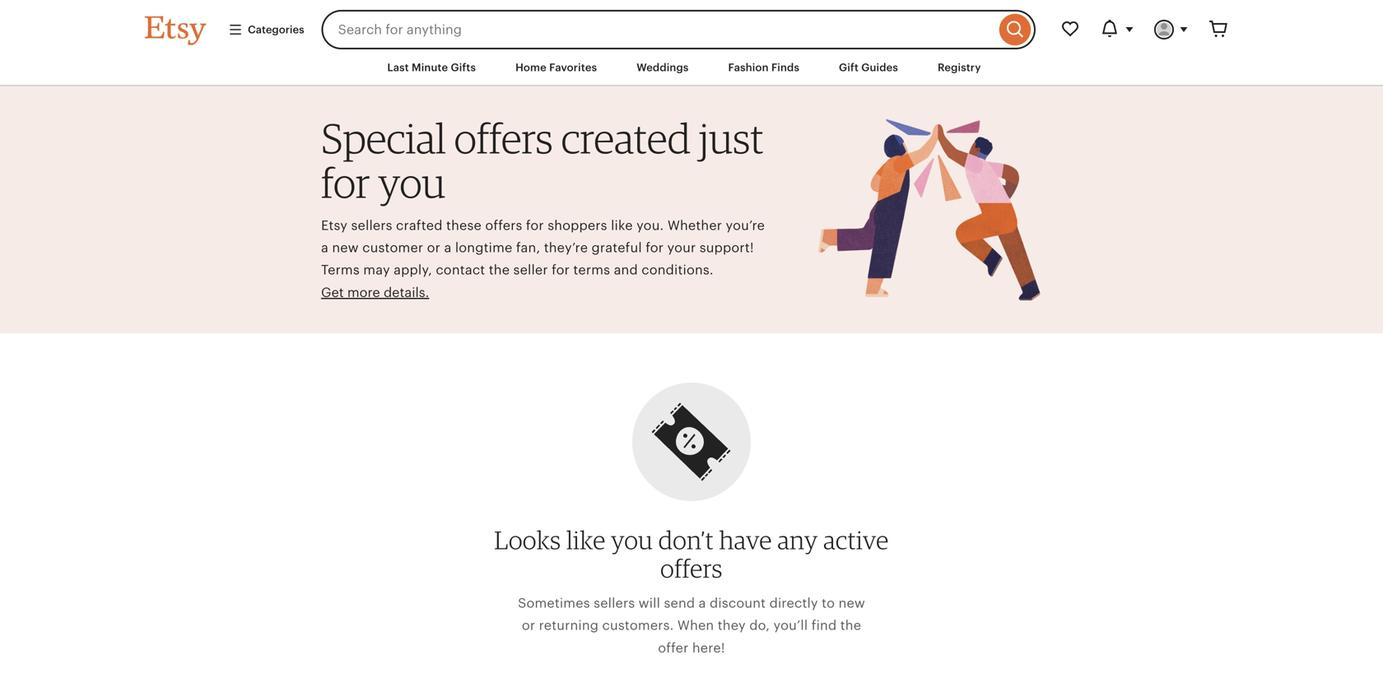 Task type: locate. For each thing, give the bounding box(es) containing it.
1 vertical spatial offers
[[485, 218, 523, 233]]

menu bar
[[115, 49, 1269, 87]]

2 vertical spatial offers
[[661, 553, 723, 584]]

the right find
[[841, 619, 862, 634]]

you'll
[[774, 619, 808, 634]]

0 horizontal spatial the
[[489, 263, 510, 278]]

new right to in the bottom right of the page
[[839, 596, 866, 611]]

whether
[[668, 218, 723, 233]]

0 horizontal spatial sellers
[[351, 218, 393, 233]]

None search field
[[322, 10, 1036, 49]]

1 horizontal spatial sellers
[[594, 596, 635, 611]]

minute
[[412, 61, 448, 74]]

or down sometimes at bottom
[[522, 619, 536, 634]]

0 horizontal spatial like
[[567, 525, 606, 556]]

and
[[614, 263, 638, 278]]

1 vertical spatial you
[[611, 525, 653, 556]]

new up terms
[[332, 241, 359, 255]]

0 horizontal spatial you
[[378, 158, 446, 207]]

etsy
[[321, 218, 348, 233]]

special offers created just for you
[[321, 113, 764, 207]]

0 horizontal spatial new
[[332, 241, 359, 255]]

the inside sometimes sellers will send a discount directly to new or returning customers. when they do, you'll find the offer here!
[[841, 619, 862, 634]]

1 vertical spatial like
[[567, 525, 606, 556]]

you.
[[637, 218, 664, 233]]

offers up the longtime
[[485, 218, 523, 233]]

a up contact
[[444, 241, 452, 255]]

0 vertical spatial new
[[332, 241, 359, 255]]

0 vertical spatial offers
[[454, 113, 553, 163]]

gift
[[839, 61, 859, 74]]

1 vertical spatial the
[[841, 619, 862, 634]]

for down they're
[[552, 263, 570, 278]]

you up crafted
[[378, 158, 446, 207]]

0 vertical spatial the
[[489, 263, 510, 278]]

1 vertical spatial or
[[522, 619, 536, 634]]

you
[[378, 158, 446, 207], [611, 525, 653, 556]]

a right "send"
[[699, 596, 706, 611]]

a down etsy
[[321, 241, 329, 255]]

fashion finds
[[729, 61, 800, 74]]

sellers up the customer
[[351, 218, 393, 233]]

or inside sometimes sellers will send a discount directly to new or returning customers. when they do, you'll find the offer here!
[[522, 619, 536, 634]]

0 vertical spatial you
[[378, 158, 446, 207]]

sometimes
[[518, 596, 590, 611]]

2 horizontal spatial a
[[699, 596, 706, 611]]

0 vertical spatial sellers
[[351, 218, 393, 233]]

like right looks
[[567, 525, 606, 556]]

more
[[347, 285, 380, 300]]

fashion
[[729, 61, 769, 74]]

don't
[[659, 525, 714, 556]]

sellers up customers.
[[594, 596, 635, 611]]

0 vertical spatial or
[[427, 241, 441, 255]]

0 horizontal spatial or
[[427, 241, 441, 255]]

last minute gifts link
[[375, 53, 489, 83]]

sellers for sometimes
[[594, 596, 635, 611]]

gift guides
[[839, 61, 899, 74]]

or down crafted
[[427, 241, 441, 255]]

seller
[[514, 263, 548, 278]]

new
[[332, 241, 359, 255], [839, 596, 866, 611]]

the down the longtime
[[489, 263, 510, 278]]

sellers inside sometimes sellers will send a discount directly to new or returning customers. when they do, you'll find the offer here!
[[594, 596, 635, 611]]

1 horizontal spatial new
[[839, 596, 866, 611]]

0 vertical spatial like
[[611, 218, 633, 233]]

categories banner
[[115, 0, 1269, 49]]

last minute gifts
[[387, 61, 476, 74]]

registry link
[[926, 53, 994, 83]]

finds
[[772, 61, 800, 74]]

1 vertical spatial sellers
[[594, 596, 635, 611]]

like
[[611, 218, 633, 233], [567, 525, 606, 556]]

like up grateful
[[611, 218, 633, 233]]

categories button
[[216, 15, 317, 45]]

none search field inside categories banner
[[322, 10, 1036, 49]]

when
[[678, 619, 714, 634]]

for inside the special offers created just for you
[[321, 158, 370, 207]]

just
[[699, 113, 764, 163]]

you left 'don't'
[[611, 525, 653, 556]]

for down you.
[[646, 241, 664, 255]]

a
[[321, 241, 329, 255], [444, 241, 452, 255], [699, 596, 706, 611]]

or
[[427, 241, 441, 255], [522, 619, 536, 634]]

offers down home
[[454, 113, 553, 163]]

terms
[[574, 263, 611, 278]]

1 horizontal spatial the
[[841, 619, 862, 634]]

for
[[321, 158, 370, 207], [526, 218, 544, 233], [646, 241, 664, 255], [552, 263, 570, 278]]

last
[[387, 61, 409, 74]]

sellers
[[351, 218, 393, 233], [594, 596, 635, 611]]

1 horizontal spatial like
[[611, 218, 633, 233]]

crafted
[[396, 218, 443, 233]]

for up etsy
[[321, 158, 370, 207]]

categories
[[248, 23, 304, 36]]

these
[[446, 218, 482, 233]]

offers
[[454, 113, 553, 163], [485, 218, 523, 233], [661, 553, 723, 584]]

gifts
[[451, 61, 476, 74]]

details.
[[384, 285, 429, 300]]

the
[[489, 263, 510, 278], [841, 619, 862, 634]]

offers up "send"
[[661, 553, 723, 584]]

1 horizontal spatial you
[[611, 525, 653, 556]]

1 horizontal spatial or
[[522, 619, 536, 634]]

special
[[321, 113, 446, 163]]

1 vertical spatial new
[[839, 596, 866, 611]]

your
[[668, 241, 696, 255]]

sellers inside etsy sellers crafted these offers for shoppers like you. whether you're a new customer or a longtime fan, they're grateful for your support! terms may apply, contact the seller for terms and conditions. get more details.
[[351, 218, 393, 233]]



Task type: vqa. For each thing, say whether or not it's contained in the screenshot.
"Sign In"
no



Task type: describe. For each thing, give the bounding box(es) containing it.
here!
[[693, 641, 725, 656]]

1 horizontal spatial a
[[444, 241, 452, 255]]

to
[[822, 596, 835, 611]]

contact
[[436, 263, 485, 278]]

like inside etsy sellers crafted these offers for shoppers like you. whether you're a new customer or a longtime fan, they're grateful for your support! terms may apply, contact the seller for terms and conditions. get more details.
[[611, 218, 633, 233]]

guides
[[862, 61, 899, 74]]

created
[[561, 113, 691, 163]]

get
[[321, 285, 344, 300]]

offers inside etsy sellers crafted these offers for shoppers like you. whether you're a new customer or a longtime fan, they're grateful for your support! terms may apply, contact the seller for terms and conditions. get more details.
[[485, 218, 523, 233]]

for up fan,
[[526, 218, 544, 233]]

new inside sometimes sellers will send a discount directly to new or returning customers. when they do, you'll find the offer here!
[[839, 596, 866, 611]]

you're
[[726, 218, 765, 233]]

conditions.
[[642, 263, 714, 278]]

customers.
[[603, 619, 674, 634]]

Search for anything text field
[[322, 10, 996, 49]]

a inside sometimes sellers will send a discount directly to new or returning customers. when they do, you'll find the offer here!
[[699, 596, 706, 611]]

have
[[720, 525, 773, 556]]

directly
[[770, 596, 819, 611]]

discount
[[710, 596, 766, 611]]

you inside looks like you don't have any active offers
[[611, 525, 653, 556]]

they're
[[544, 241, 588, 255]]

offers inside looks like you don't have any active offers
[[661, 553, 723, 584]]

apply,
[[394, 263, 432, 278]]

home
[[516, 61, 547, 74]]

menu bar containing last minute gifts
[[115, 49, 1269, 87]]

customer
[[363, 241, 424, 255]]

etsy sellers crafted these offers for shoppers like you. whether you're a new customer or a longtime fan, they're grateful for your support! terms may apply, contact the seller for terms and conditions. get more details.
[[321, 218, 765, 300]]

find
[[812, 619, 837, 634]]

gift guides link
[[827, 53, 911, 83]]

shoppers
[[548, 218, 608, 233]]

home favorites link
[[503, 53, 610, 83]]

fashion finds link
[[716, 53, 812, 83]]

sometimes sellers will send a discount directly to new or returning customers. when they do, you'll find the offer here!
[[518, 596, 866, 656]]

they
[[718, 619, 746, 634]]

new inside etsy sellers crafted these offers for shoppers like you. whether you're a new customer or a longtime fan, they're grateful for your support! terms may apply, contact the seller for terms and conditions. get more details.
[[332, 241, 359, 255]]

the inside etsy sellers crafted these offers for shoppers like you. whether you're a new customer or a longtime fan, they're grateful for your support! terms may apply, contact the seller for terms and conditions. get more details.
[[489, 263, 510, 278]]

offer
[[658, 641, 689, 656]]

like inside looks like you don't have any active offers
[[567, 525, 606, 556]]

you inside the special offers created just for you
[[378, 158, 446, 207]]

returning
[[539, 619, 599, 634]]

support!
[[700, 241, 754, 255]]

send
[[664, 596, 695, 611]]

home favorites
[[516, 61, 597, 74]]

terms
[[321, 263, 360, 278]]

registry
[[938, 61, 982, 74]]

weddings link
[[625, 53, 701, 83]]

sellers for etsy
[[351, 218, 393, 233]]

weddings
[[637, 61, 689, 74]]

any
[[778, 525, 818, 556]]

offers inside the special offers created just for you
[[454, 113, 553, 163]]

favorites
[[550, 61, 597, 74]]

active
[[824, 525, 889, 556]]

looks like you don't have any active offers
[[494, 525, 889, 584]]

fan,
[[516, 241, 541, 255]]

longtime
[[455, 241, 513, 255]]

0 horizontal spatial a
[[321, 241, 329, 255]]

may
[[363, 263, 390, 278]]

do,
[[750, 619, 770, 634]]

will
[[639, 596, 661, 611]]

grateful
[[592, 241, 642, 255]]

get more details. button
[[321, 282, 429, 304]]

looks
[[494, 525, 561, 556]]

or inside etsy sellers crafted these offers for shoppers like you. whether you're a new customer or a longtime fan, they're grateful for your support! terms may apply, contact the seller for terms and conditions. get more details.
[[427, 241, 441, 255]]



